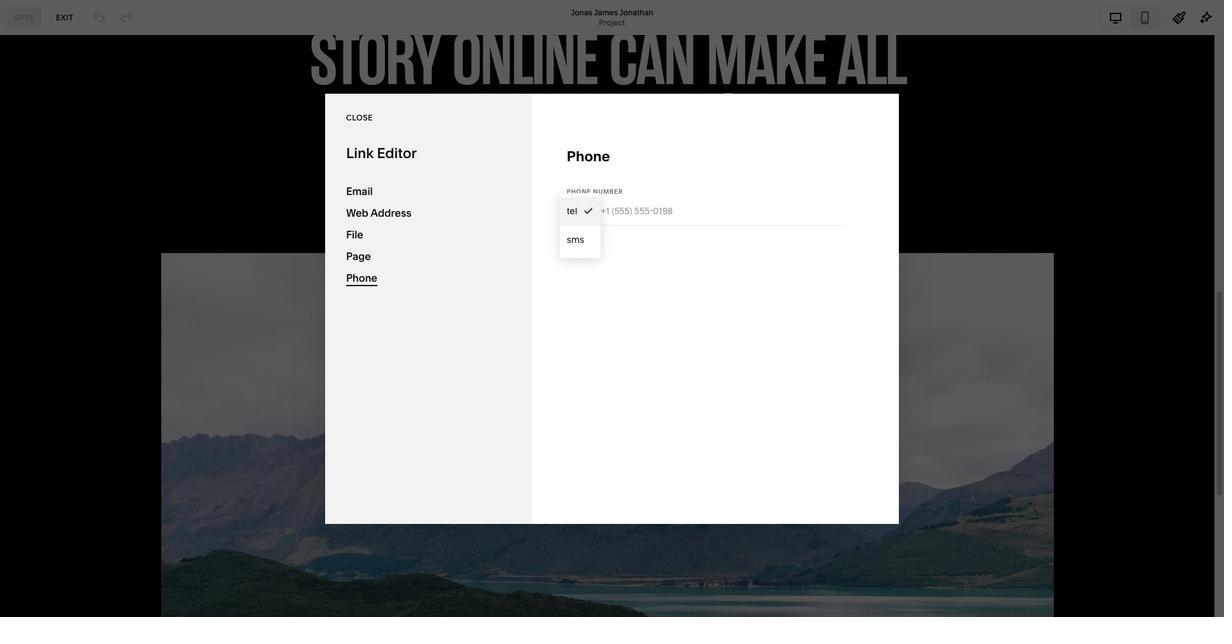 Task type: locate. For each thing, give the bounding box(es) containing it.
link editor
[[346, 144, 417, 162]]

phone up the tel popup button
[[567, 188, 591, 195]]

phone up phone number
[[567, 148, 610, 165]]

phone down page
[[346, 271, 377, 284]]

page link
[[346, 245, 511, 267]]

web
[[346, 206, 369, 219]]

project
[[599, 18, 625, 27]]

tel image
[[584, 206, 594, 216]]

close button
[[346, 106, 373, 129]]

tel for chevron small up dark icon
[[567, 205, 577, 217]]

jonas james jonathan project
[[571, 7, 653, 27]]

tel inside tel "option"
[[567, 205, 577, 217]]

exit button
[[49, 6, 80, 29]]

dialog
[[325, 93, 899, 524]]

web address
[[346, 206, 412, 219]]

list box containing tel
[[560, 196, 601, 254]]

tel inside the tel popup button
[[567, 205, 577, 217]]

website button
[[0, 14, 74, 42]]

file
[[346, 228, 363, 241]]

dialog containing link editor
[[325, 93, 899, 524]]

save button
[[7, 6, 42, 29]]

phone
[[567, 148, 610, 165], [567, 188, 591, 195], [346, 271, 377, 284]]

jonathan
[[620, 7, 653, 17]]

tab list
[[1101, 7, 1160, 28]]

email link
[[346, 180, 511, 202]]

editor
[[377, 144, 417, 162]]

tel
[[567, 205, 577, 217], [567, 205, 577, 217]]

list box
[[560, 196, 601, 254]]



Task type: describe. For each thing, give the bounding box(es) containing it.
sms
[[567, 234, 584, 245]]

exit
[[56, 12, 73, 22]]

web address link
[[346, 202, 511, 224]]

grid grid
[[0, 86, 253, 607]]

tel button
[[560, 196, 601, 225]]

0 vertical spatial phone
[[567, 148, 610, 165]]

number
[[593, 188, 623, 195]]

+1 (555) 555-0198 telephone field
[[601, 197, 842, 225]]

tel for tel "image"
[[567, 205, 577, 217]]

link
[[346, 144, 374, 162]]

file link
[[346, 224, 511, 245]]

phone link
[[346, 267, 511, 289]]

close
[[346, 113, 373, 122]]

website
[[24, 23, 60, 33]]

page
[[346, 250, 371, 262]]

email
[[346, 185, 373, 197]]

address
[[371, 206, 412, 219]]

jonas
[[571, 7, 593, 17]]

james
[[594, 7, 618, 17]]

2 vertical spatial phone
[[346, 271, 377, 284]]

tel option
[[560, 196, 601, 225]]

chevron small up dark icon image
[[584, 206, 594, 216]]

save
[[14, 12, 35, 22]]

phone number
[[567, 188, 623, 195]]

1 vertical spatial phone
[[567, 188, 591, 195]]



Task type: vqa. For each thing, say whether or not it's contained in the screenshot.
the Jonathan
yes



